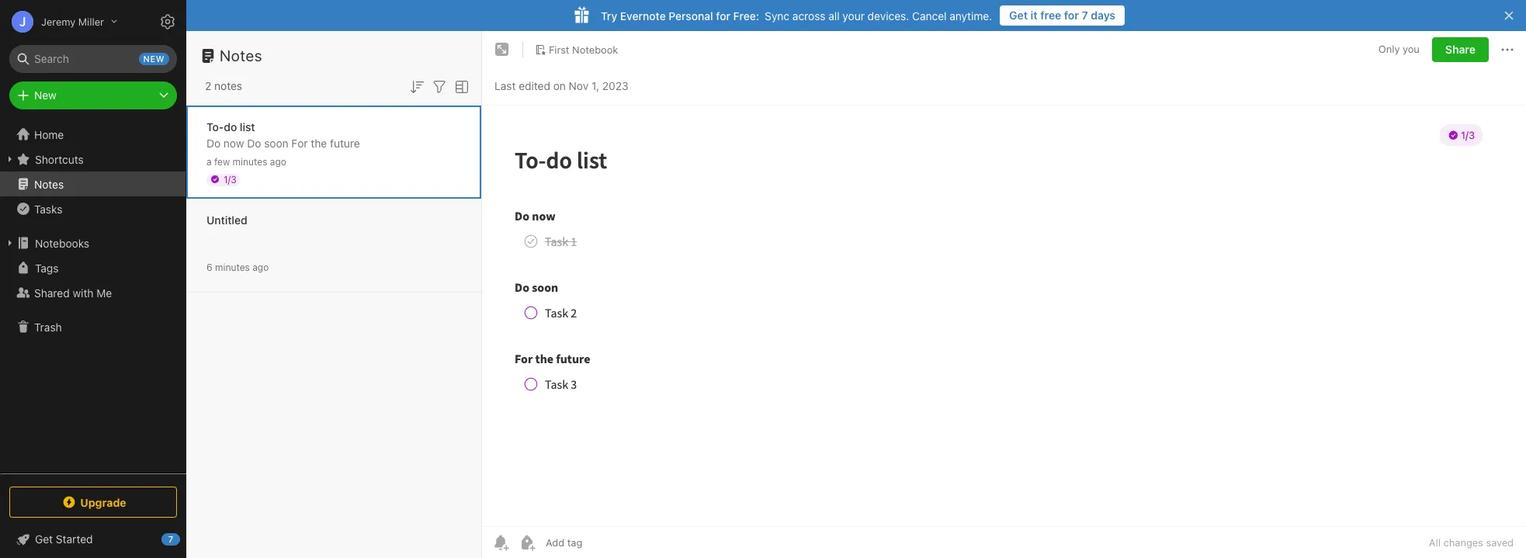 Task type: describe. For each thing, give the bounding box(es) containing it.
Account field
[[0, 6, 117, 37]]

add tag image
[[518, 534, 537, 552]]

more actions image
[[1499, 40, 1518, 59]]

tasks button
[[0, 196, 186, 221]]

settings image
[[158, 12, 177, 31]]

free
[[1041, 9, 1062, 22]]

to-
[[207, 120, 224, 133]]

try
[[601, 9, 618, 22]]

1 vertical spatial minutes
[[215, 261, 250, 273]]

started
[[56, 533, 93, 546]]

list
[[240, 120, 255, 133]]

click to collapse image
[[181, 530, 192, 548]]

for for 7
[[1065, 9, 1079, 22]]

on
[[554, 79, 566, 92]]

anytime.
[[950, 9, 993, 22]]

shared with me link
[[0, 280, 186, 305]]

get for get started
[[35, 533, 53, 546]]

0 vertical spatial ago
[[270, 156, 286, 167]]

you
[[1403, 43, 1420, 55]]

get it free for 7 days button
[[1000, 5, 1125, 26]]

soon
[[264, 136, 289, 150]]

Add filters field
[[430, 76, 449, 96]]

last
[[495, 79, 516, 92]]

expand notebooks image
[[4, 237, 16, 249]]

home link
[[0, 122, 186, 147]]

notes link
[[0, 172, 186, 196]]

days
[[1091, 9, 1116, 22]]

2
[[205, 79, 211, 92]]

tags
[[35, 261, 59, 275]]

note window element
[[482, 31, 1527, 558]]

your
[[843, 9, 865, 22]]

for
[[292, 136, 308, 150]]

2 notes
[[205, 79, 242, 92]]

do
[[224, 120, 237, 133]]

More actions field
[[1499, 37, 1518, 62]]

all
[[1430, 537, 1441, 549]]

7 inside help and learning task checklist field
[[168, 534, 173, 544]]

only you
[[1379, 43, 1420, 55]]

across
[[793, 9, 826, 22]]

tasks
[[34, 202, 62, 216]]

share
[[1446, 43, 1476, 56]]

7 inside button
[[1082, 9, 1089, 22]]

Add tag field
[[544, 536, 661, 550]]

changes
[[1444, 537, 1484, 549]]

Search text field
[[20, 45, 166, 73]]

a few minutes ago
[[207, 156, 286, 167]]

Help and Learning task checklist field
[[0, 527, 186, 552]]

only
[[1379, 43, 1401, 55]]

trash
[[34, 320, 62, 334]]

1 vertical spatial notes
[[34, 177, 64, 191]]

it
[[1031, 9, 1038, 22]]

for for free:
[[716, 9, 731, 22]]

6 minutes ago
[[207, 261, 269, 273]]

a
[[207, 156, 212, 167]]

first notebook
[[549, 43, 618, 56]]

all changes saved
[[1430, 537, 1514, 549]]

note list element
[[186, 31, 482, 558]]

nov
[[569, 79, 589, 92]]

get for get it free for 7 days
[[1010, 9, 1028, 22]]

tags button
[[0, 256, 186, 280]]

2023
[[602, 79, 629, 92]]



Task type: locate. For each thing, give the bounding box(es) containing it.
shortcuts
[[35, 153, 84, 166]]

minutes down now
[[233, 156, 267, 167]]

2 do from the left
[[247, 136, 261, 150]]

new
[[34, 89, 57, 102]]

ago right the "6"
[[253, 261, 269, 273]]

edited
[[519, 79, 551, 92]]

trash link
[[0, 315, 186, 339]]

notes up notes
[[220, 47, 263, 64]]

get
[[1010, 9, 1028, 22], [35, 533, 53, 546]]

6
[[207, 261, 213, 273]]

1 horizontal spatial do
[[247, 136, 261, 150]]

1 for from the left
[[1065, 9, 1079, 22]]

all
[[829, 9, 840, 22]]

View options field
[[449, 76, 471, 96]]

2 for from the left
[[716, 9, 731, 22]]

untitled
[[207, 213, 247, 226]]

first
[[549, 43, 570, 56]]

1/3
[[224, 174, 237, 185]]

jeremy miller
[[41, 15, 104, 28]]

tree containing home
[[0, 122, 186, 473]]

sync
[[765, 9, 790, 22]]

upgrade button
[[9, 487, 177, 518]]

try evernote personal for free: sync across all your devices. cancel anytime.
[[601, 9, 993, 22]]

do down list
[[247, 136, 261, 150]]

add filters image
[[430, 77, 449, 96]]

0 vertical spatial get
[[1010, 9, 1028, 22]]

last edited on nov 1, 2023
[[495, 79, 629, 92]]

for
[[1065, 9, 1079, 22], [716, 9, 731, 22]]

me
[[97, 286, 112, 299]]

get started
[[35, 533, 93, 546]]

shared with me
[[34, 286, 112, 299]]

0 horizontal spatial 7
[[168, 534, 173, 544]]

jeremy
[[41, 15, 76, 28]]

0 vertical spatial minutes
[[233, 156, 267, 167]]

the
[[311, 136, 327, 150]]

cancel
[[913, 9, 947, 22]]

few
[[214, 156, 230, 167]]

saved
[[1487, 537, 1514, 549]]

upgrade
[[80, 496, 126, 509]]

1 horizontal spatial get
[[1010, 9, 1028, 22]]

1 horizontal spatial ago
[[270, 156, 286, 167]]

free:
[[734, 9, 760, 22]]

tree
[[0, 122, 186, 473]]

1 horizontal spatial 7
[[1082, 9, 1089, 22]]

Note Editor text field
[[482, 106, 1527, 527]]

home
[[34, 128, 64, 141]]

share button
[[1433, 37, 1490, 62]]

minutes
[[233, 156, 267, 167], [215, 261, 250, 273]]

for left free:
[[716, 9, 731, 22]]

get left the it
[[1010, 9, 1028, 22]]

7 left "click to collapse" image
[[168, 534, 173, 544]]

get it free for 7 days
[[1010, 9, 1116, 22]]

1 horizontal spatial notes
[[220, 47, 263, 64]]

7
[[1082, 9, 1089, 22], [168, 534, 173, 544]]

notebook
[[572, 43, 618, 56]]

1 vertical spatial 7
[[168, 534, 173, 544]]

first notebook button
[[530, 39, 624, 61]]

add a reminder image
[[492, 534, 510, 552]]

shortcuts button
[[0, 147, 186, 172]]

future
[[330, 136, 360, 150]]

for right free
[[1065, 9, 1079, 22]]

0 vertical spatial notes
[[220, 47, 263, 64]]

0 horizontal spatial ago
[[253, 261, 269, 273]]

0 horizontal spatial do
[[207, 136, 221, 150]]

1 horizontal spatial for
[[1065, 9, 1079, 22]]

miller
[[78, 15, 104, 28]]

1 vertical spatial ago
[[253, 261, 269, 273]]

0 horizontal spatial get
[[35, 533, 53, 546]]

do
[[207, 136, 221, 150], [247, 136, 261, 150]]

personal
[[669, 9, 714, 22]]

shared
[[34, 286, 70, 299]]

get left started on the bottom left of page
[[35, 533, 53, 546]]

new button
[[9, 82, 177, 110]]

0 horizontal spatial for
[[716, 9, 731, 22]]

7 left days
[[1082, 9, 1089, 22]]

for inside get it free for 7 days button
[[1065, 9, 1079, 22]]

1,
[[592, 79, 600, 92]]

with
[[73, 286, 94, 299]]

notebooks
[[35, 236, 89, 250]]

0 vertical spatial 7
[[1082, 9, 1089, 22]]

1 do from the left
[[207, 136, 221, 150]]

expand note image
[[493, 40, 512, 59]]

do down to-
[[207, 136, 221, 150]]

new search field
[[20, 45, 169, 73]]

1 vertical spatial get
[[35, 533, 53, 546]]

new
[[143, 54, 165, 64]]

Sort options field
[[408, 76, 426, 96]]

notes inside note list element
[[220, 47, 263, 64]]

0 horizontal spatial notes
[[34, 177, 64, 191]]

now
[[224, 136, 244, 150]]

evernote
[[620, 9, 666, 22]]

notes up tasks at the left top
[[34, 177, 64, 191]]

notes
[[220, 47, 263, 64], [34, 177, 64, 191]]

devices.
[[868, 9, 910, 22]]

ago
[[270, 156, 286, 167], [253, 261, 269, 273]]

get inside help and learning task checklist field
[[35, 533, 53, 546]]

minutes right the "6"
[[215, 261, 250, 273]]

notebooks link
[[0, 231, 186, 256]]

ago down soon
[[270, 156, 286, 167]]

notes
[[214, 79, 242, 92]]

to-do list do now do soon for the future
[[207, 120, 360, 150]]

get inside button
[[1010, 9, 1028, 22]]



Task type: vqa. For each thing, say whether or not it's contained in the screenshot.
"tab"
no



